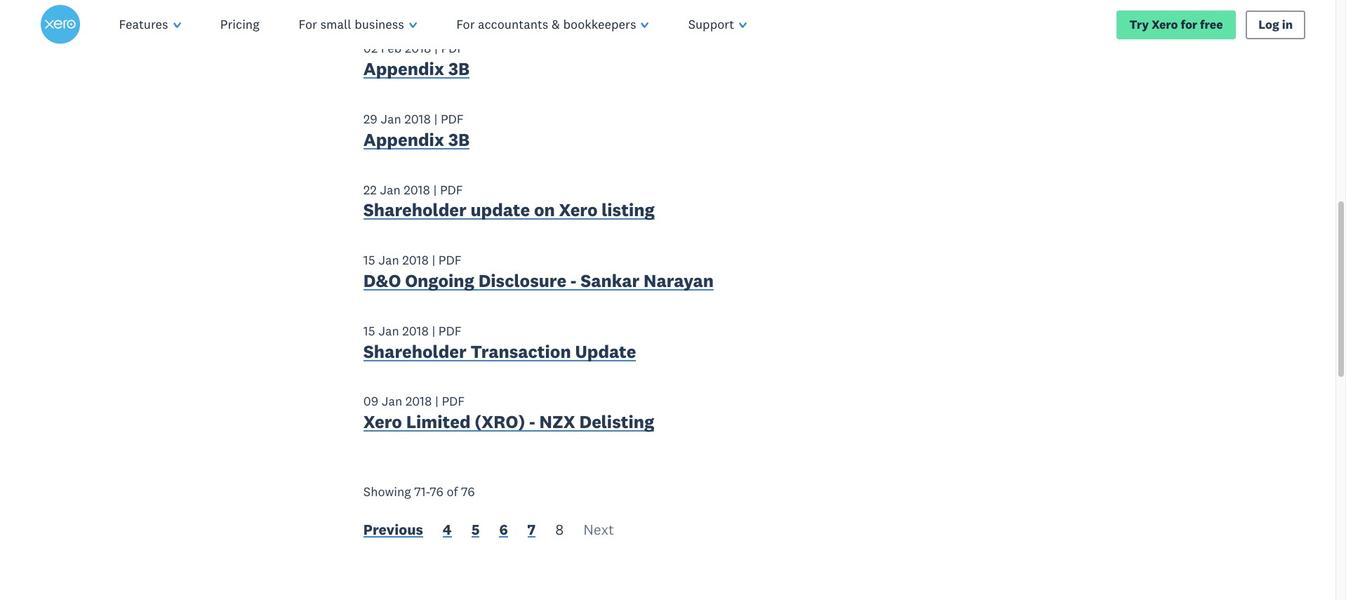 Task type: vqa. For each thing, say whether or not it's contained in the screenshot.
the right month
no



Task type: locate. For each thing, give the bounding box(es) containing it.
- left sankar
[[571, 270, 577, 292]]

1 shareholder from the top
[[364, 199, 467, 221]]

1 3b from the top
[[449, 58, 470, 80]]

showing 71 - 76 of 76
[[364, 484, 475, 500]]

log in link
[[1246, 10, 1306, 39]]

ongoing
[[405, 270, 475, 292]]

3b for 29 jan 2018 | pdf appendix 3b
[[449, 128, 470, 151]]

| inside "09 jan 2018 | pdf xero limited (xro) - nzx delisting"
[[435, 394, 439, 410]]

support button
[[669, 0, 767, 49]]

3b
[[449, 58, 470, 80], [449, 128, 470, 151]]

appendix 3b link down feb
[[364, 58, 470, 83]]

for left accountants
[[456, 16, 475, 32]]

| down ongoing
[[432, 323, 436, 339]]

2 3b from the top
[[449, 128, 470, 151]]

0 vertical spatial 15
[[364, 252, 375, 268]]

1 15 from the top
[[364, 252, 375, 268]]

| down 02 feb 2018 | pdf appendix 3b
[[434, 111, 438, 127]]

jan for d&o ongoing disclosure - sankar narayan
[[379, 252, 399, 268]]

22
[[364, 182, 377, 198]]

7
[[528, 520, 536, 539]]

transaction
[[471, 340, 571, 363]]

pricing link
[[201, 0, 279, 49]]

2 horizontal spatial xero
[[1152, 16, 1179, 32]]

sankar
[[581, 270, 640, 292]]

small
[[321, 16, 351, 32]]

2018 up limited
[[406, 394, 432, 410]]

3b for 02 feb 2018 | pdf appendix 3b
[[449, 58, 470, 80]]

2 appendix 3b link from the top
[[364, 128, 470, 154]]

shareholder inside 22 jan 2018 | pdf shareholder update on xero listing
[[364, 199, 467, 221]]

1 vertical spatial -
[[529, 411, 536, 433]]

1 vertical spatial appendix 3b link
[[364, 128, 470, 154]]

| inside 22 jan 2018 | pdf shareholder update on xero listing
[[434, 182, 437, 198]]

jan down d&o
[[379, 323, 399, 339]]

(xro)
[[475, 411, 525, 433]]

pdf down 02 feb 2018 | pdf appendix 3b
[[441, 111, 464, 127]]

09
[[364, 394, 379, 410]]

pdf for (xro)
[[442, 394, 465, 410]]

02 feb 2018 | pdf appendix 3b
[[364, 40, 470, 80]]

pdf inside 22 jan 2018 | pdf shareholder update on xero listing
[[440, 182, 463, 198]]

| up limited
[[435, 394, 439, 410]]

1 vertical spatial 3b
[[449, 128, 470, 151]]

try xero for free link
[[1117, 10, 1236, 39]]

jan right the 22
[[380, 182, 401, 198]]

xero down 09
[[364, 411, 402, 433]]

for left small
[[299, 16, 317, 32]]

next
[[584, 520, 614, 539]]

pdf inside 15 jan 2018 | pdf shareholder transaction update
[[439, 323, 462, 339]]

- inside the 15 jan 2018 | pdf d&o ongoing disclosure - sankar narayan
[[571, 270, 577, 292]]

appendix 3b link down 29
[[364, 128, 470, 154]]

appendix inside 29 jan 2018 | pdf appendix 3b
[[364, 128, 445, 151]]

for accountants & bookkeepers
[[456, 16, 636, 32]]

features button
[[99, 0, 201, 49]]

1 appendix from the top
[[364, 58, 445, 80]]

29
[[364, 111, 378, 127]]

0 horizontal spatial 76
[[430, 484, 444, 500]]

0 vertical spatial appendix
[[364, 58, 445, 80]]

pdf up ongoing
[[439, 252, 462, 268]]

xero
[[1152, 16, 1179, 32], [559, 199, 598, 221], [364, 411, 402, 433]]

| inside 15 jan 2018 | pdf shareholder transaction update
[[432, 323, 436, 339]]

for small business
[[299, 16, 404, 32]]

2018 right the 22
[[404, 182, 430, 198]]

5
[[472, 520, 480, 539]]

1 horizontal spatial -
[[529, 411, 536, 433]]

xero homepage image
[[40, 5, 80, 44]]

15 down d&o
[[364, 323, 375, 339]]

jan right 29
[[381, 111, 401, 127]]

2 vertical spatial xero
[[364, 411, 402, 433]]

for accountants & bookkeepers button
[[437, 0, 669, 49]]

appendix
[[364, 58, 445, 80], [364, 128, 445, 151]]

shareholder down the 22
[[364, 199, 467, 221]]

15 jan 2018 | pdf d&o ongoing disclosure - sankar narayan
[[364, 252, 714, 292]]

| up ongoing
[[432, 252, 436, 268]]

appendix inside 02 feb 2018 | pdf appendix 3b
[[364, 58, 445, 80]]

2 vertical spatial -
[[426, 484, 430, 500]]

0 horizontal spatial for
[[299, 16, 317, 32]]

1 vertical spatial appendix
[[364, 128, 445, 151]]

15 up d&o
[[364, 252, 375, 268]]

xero limited (xro) - nzx delisting link
[[364, 411, 655, 437]]

jan for xero limited (xro) - nzx delisting
[[382, 394, 402, 410]]

| right feb
[[435, 40, 438, 56]]

- inside "09 jan 2018 | pdf xero limited (xro) - nzx delisting"
[[529, 411, 536, 433]]

0 vertical spatial appendix 3b link
[[364, 58, 470, 83]]

disclosure
[[479, 270, 567, 292]]

shareholder for shareholder update on xero listing
[[364, 199, 467, 221]]

showing
[[364, 484, 411, 500]]

1 horizontal spatial for
[[456, 16, 475, 32]]

of
[[447, 484, 458, 500]]

3b inside 02 feb 2018 | pdf appendix 3b
[[449, 58, 470, 80]]

pdf right feb
[[441, 40, 464, 56]]

2018 inside the 15 jan 2018 | pdf d&o ongoing disclosure - sankar narayan
[[402, 252, 429, 268]]

2018
[[405, 40, 431, 56], [405, 111, 431, 127], [404, 182, 430, 198], [402, 252, 429, 268], [402, 323, 429, 339], [406, 394, 432, 410]]

for for for small business
[[299, 16, 317, 32]]

pdf inside 02 feb 2018 | pdf appendix 3b
[[441, 40, 464, 56]]

|
[[435, 40, 438, 56], [434, 111, 438, 127], [434, 182, 437, 198], [432, 252, 436, 268], [432, 323, 436, 339], [435, 394, 439, 410]]

0 vertical spatial shareholder
[[364, 199, 467, 221]]

jan right 09
[[382, 394, 402, 410]]

1 vertical spatial xero
[[559, 199, 598, 221]]

support
[[689, 16, 734, 32]]

pdf
[[441, 40, 464, 56], [441, 111, 464, 127], [440, 182, 463, 198], [439, 252, 462, 268], [439, 323, 462, 339], [442, 394, 465, 410]]

2 horizontal spatial -
[[571, 270, 577, 292]]

pdf inside "09 jan 2018 | pdf xero limited (xro) - nzx delisting"
[[442, 394, 465, 410]]

pricing
[[220, 16, 259, 32]]

1 horizontal spatial xero
[[559, 199, 598, 221]]

appendix for 29 jan 2018 | pdf appendix 3b
[[364, 128, 445, 151]]

0 horizontal spatial xero
[[364, 411, 402, 433]]

pdf up limited
[[442, 394, 465, 410]]

2018 for update
[[402, 323, 429, 339]]

jan inside 15 jan 2018 | pdf shareholder transaction update
[[379, 323, 399, 339]]

15
[[364, 252, 375, 268], [364, 323, 375, 339]]

appendix down 29
[[364, 128, 445, 151]]

0 vertical spatial xero
[[1152, 16, 1179, 32]]

shareholder up 09
[[364, 340, 467, 363]]

1 appendix 3b link from the top
[[364, 58, 470, 83]]

2 appendix from the top
[[364, 128, 445, 151]]

2018 down ongoing
[[402, 323, 429, 339]]

2 for from the left
[[456, 16, 475, 32]]

jan
[[381, 111, 401, 127], [380, 182, 401, 198], [379, 252, 399, 268], [379, 323, 399, 339], [382, 394, 402, 410]]

76 left of
[[430, 484, 444, 500]]

0 vertical spatial -
[[571, 270, 577, 292]]

in
[[1283, 16, 1293, 32]]

jan inside 22 jan 2018 | pdf shareholder update on xero listing
[[380, 182, 401, 198]]

| down 29 jan 2018 | pdf appendix 3b
[[434, 182, 437, 198]]

log in
[[1259, 16, 1293, 32]]

-
[[571, 270, 577, 292], [529, 411, 536, 433], [426, 484, 430, 500]]

76
[[430, 484, 444, 500], [461, 484, 475, 500]]

- left nzx
[[529, 411, 536, 433]]

shareholder transaction update link
[[364, 340, 636, 366]]

2018 inside 02 feb 2018 | pdf appendix 3b
[[405, 40, 431, 56]]

2018 inside "09 jan 2018 | pdf xero limited (xro) - nzx delisting"
[[406, 394, 432, 410]]

- left of
[[426, 484, 430, 500]]

0 vertical spatial 3b
[[449, 58, 470, 80]]

try
[[1130, 16, 1149, 32]]

| inside 29 jan 2018 | pdf appendix 3b
[[434, 111, 438, 127]]

jan inside 29 jan 2018 | pdf appendix 3b
[[381, 111, 401, 127]]

0 horizontal spatial -
[[426, 484, 430, 500]]

xero left for
[[1152, 16, 1179, 32]]

2 shareholder from the top
[[364, 340, 467, 363]]

2018 right feb
[[405, 40, 431, 56]]

1 vertical spatial 15
[[364, 323, 375, 339]]

2018 inside 29 jan 2018 | pdf appendix 3b
[[405, 111, 431, 127]]

1 horizontal spatial 76
[[461, 484, 475, 500]]

76 right of
[[461, 484, 475, 500]]

business
[[355, 16, 404, 32]]

09 jan 2018 | pdf xero limited (xro) - nzx delisting
[[364, 394, 655, 433]]

2018 inside 22 jan 2018 | pdf shareholder update on xero listing
[[404, 182, 430, 198]]

15 inside 15 jan 2018 | pdf shareholder transaction update
[[364, 323, 375, 339]]

4
[[443, 520, 452, 539]]

jan inside "09 jan 2018 | pdf xero limited (xro) - nzx delisting"
[[382, 394, 402, 410]]

shareholder inside 15 jan 2018 | pdf shareholder transaction update
[[364, 340, 467, 363]]

jan up d&o
[[379, 252, 399, 268]]

features
[[119, 16, 168, 32]]

| inside the 15 jan 2018 | pdf d&o ongoing disclosure - sankar narayan
[[432, 252, 436, 268]]

1 vertical spatial shareholder
[[364, 340, 467, 363]]

xero right on
[[559, 199, 598, 221]]

pdf inside 29 jan 2018 | pdf appendix 3b
[[441, 111, 464, 127]]

2018 right 29
[[405, 111, 431, 127]]

pdf for disclosure
[[439, 252, 462, 268]]

appendix down feb
[[364, 58, 445, 80]]

jan inside the 15 jan 2018 | pdf d&o ongoing disclosure - sankar narayan
[[379, 252, 399, 268]]

15 inside the 15 jan 2018 | pdf d&o ongoing disclosure - sankar narayan
[[364, 252, 375, 268]]

5 button
[[472, 520, 480, 543]]

limited
[[406, 411, 471, 433]]

3b inside 29 jan 2018 | pdf appendix 3b
[[449, 128, 470, 151]]

previous
[[364, 520, 423, 539]]

pdf inside the 15 jan 2018 | pdf d&o ongoing disclosure - sankar narayan
[[439, 252, 462, 268]]

2 15 from the top
[[364, 323, 375, 339]]

29 jan 2018 | pdf appendix 3b
[[364, 111, 470, 151]]

2018 inside 15 jan 2018 | pdf shareholder transaction update
[[402, 323, 429, 339]]

pdf down ongoing
[[439, 323, 462, 339]]

1 for from the left
[[299, 16, 317, 32]]

narayan
[[644, 270, 714, 292]]

2018 up ongoing
[[402, 252, 429, 268]]

for
[[299, 16, 317, 32], [456, 16, 475, 32]]

shareholder
[[364, 199, 467, 221], [364, 340, 467, 363]]

4 button
[[443, 520, 452, 543]]

shareholder for shareholder transaction update
[[364, 340, 467, 363]]

appendix 3b link
[[364, 58, 470, 83], [364, 128, 470, 154]]

pdf up shareholder update on xero listing link
[[440, 182, 463, 198]]

2018 for (xro)
[[406, 394, 432, 410]]



Task type: describe. For each thing, give the bounding box(es) containing it.
on
[[534, 199, 555, 221]]

6
[[500, 520, 508, 539]]

7 button
[[528, 520, 536, 543]]

nzx
[[540, 411, 575, 433]]

xero inside "09 jan 2018 | pdf xero limited (xro) - nzx delisting"
[[364, 411, 402, 433]]

d&o ongoing disclosure - sankar narayan link
[[364, 270, 714, 295]]

next button
[[584, 520, 614, 543]]

71
[[414, 484, 426, 500]]

try xero for free
[[1130, 16, 1223, 32]]

6 button
[[500, 520, 508, 543]]

for
[[1181, 16, 1198, 32]]

delisting
[[580, 411, 655, 433]]

jan for appendix 3b
[[381, 111, 401, 127]]

2018 for on
[[404, 182, 430, 198]]

8 button
[[555, 520, 564, 543]]

xero inside "link"
[[1152, 16, 1179, 32]]

pdf for update
[[439, 323, 462, 339]]

1 76 from the left
[[430, 484, 444, 500]]

8
[[555, 520, 564, 539]]

d&o
[[364, 270, 401, 292]]

shareholder update on xero listing link
[[364, 199, 655, 225]]

xero inside 22 jan 2018 | pdf shareholder update on xero listing
[[559, 199, 598, 221]]

- for (xro)
[[529, 411, 536, 433]]

feb
[[381, 40, 402, 56]]

| for disclosure
[[432, 252, 436, 268]]

bookkeepers
[[563, 16, 636, 32]]

15 jan 2018 | pdf shareholder transaction update
[[364, 323, 636, 363]]

log
[[1259, 16, 1280, 32]]

2 76 from the left
[[461, 484, 475, 500]]

2018 for disclosure
[[402, 252, 429, 268]]

free
[[1201, 16, 1223, 32]]

| for update
[[432, 323, 436, 339]]

22 jan 2018 | pdf shareholder update on xero listing
[[364, 182, 655, 221]]

appendix for 02 feb 2018 | pdf appendix 3b
[[364, 58, 445, 80]]

| inside 02 feb 2018 | pdf appendix 3b
[[435, 40, 438, 56]]

| for (xro)
[[435, 394, 439, 410]]

15 for shareholder
[[364, 323, 375, 339]]

jan for shareholder transaction update
[[379, 323, 399, 339]]

15 for d&o
[[364, 252, 375, 268]]

- for disclosure
[[571, 270, 577, 292]]

accountants
[[478, 16, 549, 32]]

&
[[552, 16, 560, 32]]

02
[[364, 40, 378, 56]]

previous button
[[364, 520, 423, 543]]

update
[[471, 199, 530, 221]]

update
[[575, 340, 636, 363]]

appendix 3b link for 29 jan 2018 | pdf appendix 3b
[[364, 128, 470, 154]]

appendix 3b link for 02 feb 2018 | pdf appendix 3b
[[364, 58, 470, 83]]

pdf for on
[[440, 182, 463, 198]]

listing
[[602, 199, 655, 221]]

for small business button
[[279, 0, 437, 49]]

for for for accountants & bookkeepers
[[456, 16, 475, 32]]

jan for shareholder update on xero listing
[[380, 182, 401, 198]]

| for on
[[434, 182, 437, 198]]



